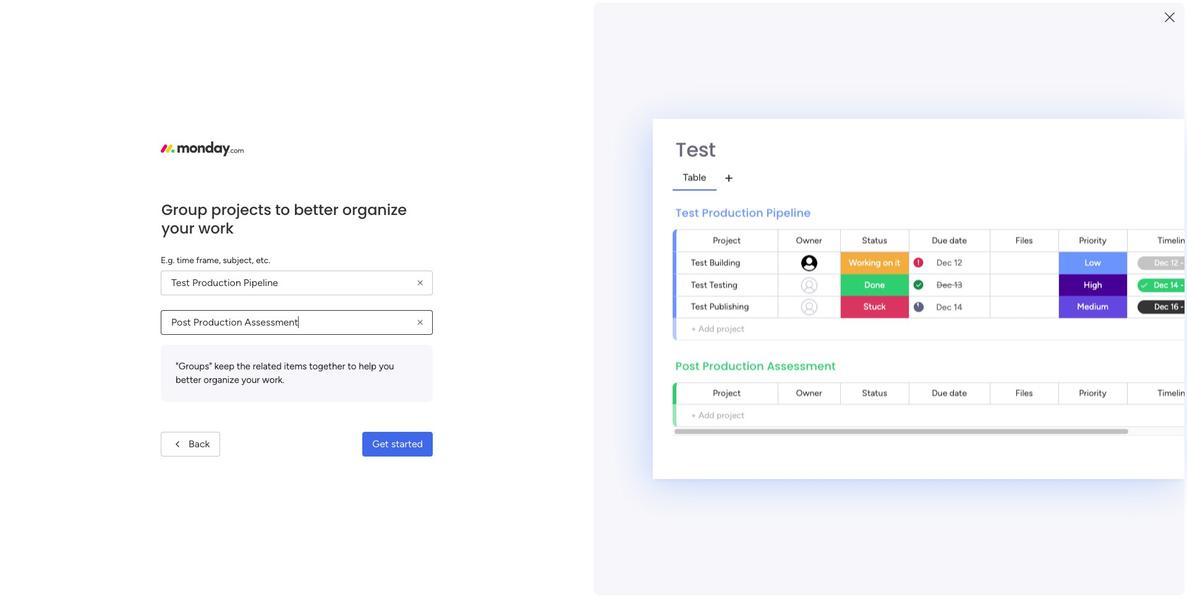 Task type: describe. For each thing, give the bounding box(es) containing it.
help center element
[[947, 553, 1132, 599]]

join
[[497, 7, 514, 18]]

organize inside "groups" keep the related items together to help you better organize your work.
[[204, 375, 239, 386]]

"groups" keep the related items together to help you better organize your work.
[[176, 361, 394, 386]]

work.
[[262, 375, 285, 386]]

your inside "groups" keep the related items together to help you better organize your work.
[[242, 375, 260, 386]]

2 add from the top
[[699, 410, 715, 421]]

2 + add project from the top
[[692, 410, 745, 421]]

feed
[[286, 320, 309, 334]]

dec
[[636, 7, 652, 18]]

click
[[749, 7, 767, 18]]

get started button
[[363, 433, 433, 457]]

app
[[1052, 219, 1069, 230]]

2 + from the top
[[692, 410, 697, 421]]

"groups"
[[176, 361, 212, 372]]

project management
[[262, 251, 357, 263]]

test publishing
[[692, 302, 750, 312]]

2 date from the top
[[950, 388, 968, 399]]

group projects to better organize your work
[[161, 200, 407, 239]]

your inside boost your workflow in minutes with ready-made templates
[[982, 388, 1002, 400]]

management inside main workspace work management
[[324, 416, 379, 427]]

2 due from the top
[[933, 388, 948, 399]]

our
[[1004, 219, 1020, 230]]

keep
[[215, 361, 235, 372]]

workspaces
[[264, 362, 325, 375]]

test for test
[[676, 136, 716, 164]]

update
[[246, 320, 283, 334]]

items
[[284, 361, 307, 372]]

test building
[[692, 257, 741, 268]]

workspaces navigation
[[9, 145, 121, 165]]

getting
[[996, 507, 1026, 517]]

work management > main workspace
[[259, 272, 404, 282]]

install our mobile app
[[978, 219, 1069, 230]]

0 vertical spatial main
[[341, 272, 360, 282]]

minutes
[[1058, 388, 1093, 400]]

monday.com
[[1038, 520, 1088, 531]]

main workspace work management
[[287, 399, 379, 427]]

time
[[177, 255, 194, 266]]

update feed (inbox)
[[246, 320, 349, 334]]

0 vertical spatial in
[[721, 7, 729, 18]]

&
[[974, 471, 980, 482]]

1 vertical spatial project
[[262, 251, 295, 263]]

us
[[517, 7, 526, 18]]

1 files from the top
[[1016, 235, 1034, 246]]

install
[[978, 219, 1002, 230]]

pipeline
[[767, 205, 811, 221]]

0 vertical spatial project
[[713, 235, 741, 246]]

2 due date from the top
[[933, 388, 968, 399]]

get
[[983, 471, 998, 482]]

test testing
[[692, 280, 738, 290]]

2 priority from the top
[[1080, 388, 1108, 399]]

profile
[[1043, 119, 1075, 132]]

public board image
[[244, 251, 257, 264]]

test for test building
[[692, 257, 708, 268]]

frame,
[[196, 255, 221, 266]]

testing
[[710, 280, 738, 290]]

subject,
[[223, 255, 254, 266]]

started for get
[[392, 439, 423, 450]]

for
[[528, 7, 540, 18]]

post production assessment
[[676, 359, 836, 374]]

install our mobile app link
[[978, 217, 1132, 231]]

14th
[[654, 7, 673, 18]]

one
[[731, 7, 746, 18]]

ready-
[[954, 403, 983, 415]]

with
[[1096, 388, 1115, 400]]

main inside main workspace work management
[[287, 399, 311, 413]]

work inside main workspace work management
[[302, 416, 322, 427]]

1 add from the top
[[699, 324, 715, 334]]

2 status from the top
[[863, 388, 888, 399]]

production for post
[[703, 359, 765, 374]]

production for test
[[702, 205, 764, 221]]

our
[[543, 7, 556, 18]]

help
[[359, 361, 377, 372]]

1 due from the top
[[933, 235, 948, 246]]

✨ join us for our online conference dec 14th
[[480, 7, 673, 18]]

register in one click →
[[684, 7, 779, 18]]

2 files from the top
[[1016, 388, 1034, 399]]

1 project from the top
[[717, 324, 745, 334]]

your
[[1018, 119, 1040, 132]]

inspired
[[1000, 471, 1036, 482]]

test for test publishing
[[692, 302, 708, 312]]

1 status from the top
[[863, 235, 888, 246]]

explore
[[1000, 431, 1033, 442]]

workspace image
[[249, 398, 278, 428]]

0 vertical spatial management
[[280, 272, 331, 282]]

0 element
[[353, 319, 369, 334]]

e.g. time frame, subject, etc.
[[161, 255, 271, 266]]

projects
[[211, 200, 272, 220]]

how
[[1019, 520, 1036, 531]]

1 + add project from the top
[[692, 324, 745, 334]]

getting started learn how monday.com works
[[996, 507, 1113, 531]]

(inbox)
[[312, 320, 349, 334]]

management
[[297, 251, 357, 263]]

to inside group projects to better organize your work
[[275, 200, 290, 220]]

2 owner from the top
[[797, 388, 823, 399]]

back
[[189, 439, 210, 450]]

my
[[246, 362, 262, 375]]



Task type: locate. For each thing, give the bounding box(es) containing it.
1 vertical spatial add
[[699, 410, 715, 421]]

your up time
[[161, 218, 195, 239]]

1 vertical spatial learn
[[996, 520, 1017, 531]]

owner
[[797, 235, 823, 246], [797, 388, 823, 399]]

1 horizontal spatial your
[[242, 375, 260, 386]]

0 vertical spatial date
[[950, 235, 968, 246]]

1 horizontal spatial in
[[1048, 388, 1056, 400]]

1 vertical spatial management
[[324, 416, 379, 427]]

complete your profile
[[965, 119, 1075, 132]]

1 vertical spatial your
[[242, 375, 260, 386]]

better up the project management
[[294, 200, 339, 220]]

1 horizontal spatial main
[[341, 272, 360, 282]]

0 horizontal spatial work
[[198, 218, 234, 239]]

mobile
[[1022, 219, 1050, 230]]

conference
[[586, 7, 633, 18]]

to right projects
[[275, 200, 290, 220]]

project down post production assessment
[[717, 410, 745, 421]]

+ down post
[[692, 410, 697, 421]]

the
[[237, 361, 251, 372]]

1 vertical spatial workspace
[[314, 399, 368, 413]]

1 vertical spatial better
[[176, 375, 201, 386]]

etc.
[[256, 255, 271, 266]]

2 horizontal spatial your
[[982, 388, 1002, 400]]

0 vertical spatial files
[[1016, 235, 1034, 246]]

your down the
[[242, 375, 260, 386]]

0 horizontal spatial main
[[287, 399, 311, 413]]

my workspaces
[[246, 362, 325, 375]]

workspace
[[362, 272, 404, 282], [314, 399, 368, 413]]

1 vertical spatial date
[[950, 388, 968, 399]]

to left help
[[348, 361, 357, 372]]

1 timeline from the top
[[1159, 235, 1188, 246]]

production up building
[[702, 205, 764, 221]]

1 vertical spatial production
[[703, 359, 765, 374]]

close my workspaces image
[[228, 361, 243, 376]]

publishing
[[710, 302, 750, 312]]

project up building
[[713, 235, 741, 246]]

2 vertical spatial your
[[982, 388, 1002, 400]]

templates inside boost your workflow in minutes with ready-made templates
[[1010, 403, 1055, 415]]

work right workspace icon
[[302, 416, 322, 427]]

+ add project down test publishing in the right of the page
[[692, 324, 745, 334]]

started right get
[[392, 439, 423, 450]]

lottie animation element
[[597, 54, 944, 101]]

0 vertical spatial workspace
[[362, 272, 404, 282]]

works
[[1090, 520, 1113, 531]]

in inside boost your workflow in minutes with ready-made templates
[[1048, 388, 1056, 400]]

workspace inside main workspace work management
[[314, 399, 368, 413]]

boost
[[954, 388, 980, 400]]

back button
[[161, 433, 220, 457]]

1 vertical spatial started
[[1028, 507, 1057, 517]]

management
[[280, 272, 331, 282], [324, 416, 379, 427]]

main down "groups" keep the related items together to help you better organize your work.
[[287, 399, 311, 413]]

0 horizontal spatial learn
[[947, 471, 971, 482]]

work
[[198, 218, 234, 239], [259, 272, 278, 282], [302, 416, 322, 427]]

0 horizontal spatial organize
[[204, 375, 239, 386]]

1 vertical spatial main
[[287, 399, 311, 413]]

1 vertical spatial + add project
[[692, 410, 745, 421]]

2 vertical spatial project
[[713, 388, 741, 399]]

learn
[[947, 471, 971, 482], [996, 520, 1017, 531]]

test production pipeline
[[676, 205, 811, 221]]

learn down getting
[[996, 520, 1017, 531]]

project down publishing
[[717, 324, 745, 334]]

templates inside button
[[1035, 431, 1079, 442]]

to
[[275, 200, 290, 220], [348, 361, 357, 372]]

1 vertical spatial to
[[348, 361, 357, 372]]

in left minutes
[[1048, 388, 1056, 400]]

files
[[1016, 235, 1034, 246], [1016, 388, 1034, 399]]

owner down assessment
[[797, 388, 823, 399]]

better down "groups"
[[176, 375, 201, 386]]

>
[[333, 272, 339, 282]]

related
[[253, 361, 282, 372]]

2 horizontal spatial work
[[302, 416, 322, 427]]

0 horizontal spatial in
[[721, 7, 729, 18]]

online
[[559, 7, 584, 18]]

1 vertical spatial +
[[692, 410, 697, 421]]

1 horizontal spatial to
[[348, 361, 357, 372]]

1 vertical spatial templates
[[1035, 431, 1079, 442]]

0 horizontal spatial your
[[161, 218, 195, 239]]

date
[[950, 235, 968, 246], [950, 388, 968, 399]]

0 vertical spatial due date
[[933, 235, 968, 246]]

workspace right >
[[362, 272, 404, 282]]

1 vertical spatial timeline
[[1159, 388, 1188, 399]]

production
[[702, 205, 764, 221], [703, 359, 765, 374]]

2 vertical spatial work
[[302, 416, 322, 427]]

priority
[[1080, 235, 1108, 246], [1080, 388, 1108, 399]]

started up "how"
[[1028, 507, 1057, 517]]

together
[[309, 361, 346, 372]]

test for test production pipeline
[[676, 205, 700, 221]]

workspace down together
[[314, 399, 368, 413]]

0 vertical spatial + add project
[[692, 324, 745, 334]]

0 vertical spatial project
[[717, 324, 745, 334]]

your up the made at the right bottom
[[982, 388, 1002, 400]]

production right post
[[703, 359, 765, 374]]

add
[[699, 324, 715, 334], [699, 410, 715, 421]]

1 horizontal spatial started
[[1028, 507, 1057, 517]]

1 vertical spatial work
[[259, 272, 278, 282]]

made
[[983, 403, 1008, 415]]

+
[[692, 324, 697, 334], [692, 410, 697, 421]]

project
[[713, 235, 741, 246], [262, 251, 295, 263], [713, 388, 741, 399]]

0 vertical spatial due
[[933, 235, 948, 246]]

open update feed (inbox) image
[[228, 319, 243, 334]]

1 horizontal spatial learn
[[996, 520, 1017, 531]]

0 vertical spatial learn
[[947, 471, 971, 482]]

1 date from the top
[[950, 235, 968, 246]]

better inside group projects to better organize your work
[[294, 200, 339, 220]]

files up explore on the right bottom
[[1016, 388, 1034, 399]]

learn & get inspired
[[947, 471, 1036, 482]]

0 vertical spatial +
[[692, 324, 697, 334]]

2 timeline from the top
[[1159, 388, 1188, 399]]

1 vertical spatial files
[[1016, 388, 1034, 399]]

templates right explore on the right bottom
[[1035, 431, 1079, 442]]

0 vertical spatial to
[[275, 200, 290, 220]]

project right public board image
[[262, 251, 295, 263]]

in left one
[[721, 7, 729, 18]]

workflow
[[1005, 388, 1045, 400]]

+ add project down post
[[692, 410, 745, 421]]

explore templates
[[1000, 431, 1079, 442]]

1 vertical spatial due
[[933, 388, 948, 399]]

test for test testing
[[692, 280, 708, 290]]

1 vertical spatial project
[[717, 410, 745, 421]]

0 horizontal spatial better
[[176, 375, 201, 386]]

started inside button
[[392, 439, 423, 450]]

your inside group projects to better organize your work
[[161, 218, 195, 239]]

learn left "&"
[[947, 471, 971, 482]]

1 horizontal spatial work
[[259, 272, 278, 282]]

you
[[379, 361, 394, 372]]

register in one click → link
[[684, 7, 779, 18]]

dapulse x slim image
[[1114, 114, 1129, 129]]

0 vertical spatial better
[[294, 200, 339, 220]]

1 due date from the top
[[933, 235, 968, 246]]

management up get
[[324, 416, 379, 427]]

0 vertical spatial production
[[702, 205, 764, 221]]

learn inside getting started learn how monday.com works
[[996, 520, 1017, 531]]

logo image
[[161, 142, 244, 157]]

building
[[710, 257, 741, 268]]

main right >
[[341, 272, 360, 282]]

in
[[721, 7, 729, 18], [1048, 388, 1056, 400]]

✨
[[483, 7, 495, 18]]

register
[[684, 7, 719, 18]]

to inside "groups" keep the related items together to help you better organize your work.
[[348, 361, 357, 372]]

boost your workflow in minutes with ready-made templates
[[954, 388, 1115, 415]]

group
[[161, 200, 208, 220]]

project
[[717, 324, 745, 334], [717, 410, 745, 421]]

add down test publishing in the right of the page
[[699, 324, 715, 334]]

templates down workflow
[[1010, 403, 1055, 415]]

1 priority from the top
[[1080, 235, 1108, 246]]

complete
[[965, 119, 1015, 132]]

owner down pipeline
[[797, 235, 823, 246]]

e.g.
[[161, 255, 175, 266]]

1 vertical spatial in
[[1048, 388, 1056, 400]]

1 vertical spatial status
[[863, 388, 888, 399]]

work up e.g. time frame, subject, etc. at top left
[[198, 218, 234, 239]]

0 vertical spatial priority
[[1080, 235, 1108, 246]]

0 vertical spatial your
[[161, 218, 195, 239]]

test
[[676, 136, 716, 164], [676, 205, 700, 221], [692, 257, 708, 268], [692, 280, 708, 290], [692, 302, 708, 312]]

started
[[392, 439, 423, 450], [1028, 507, 1057, 517]]

1 horizontal spatial organize
[[343, 200, 407, 220]]

templates image image
[[958, 292, 1121, 377]]

started inside getting started learn how monday.com works
[[1028, 507, 1057, 517]]

1 owner from the top
[[797, 235, 823, 246]]

0 vertical spatial timeline
[[1159, 235, 1188, 246]]

E.g. time frame, subject, etc. text field
[[161, 310, 433, 335]]

started for getting
[[1028, 507, 1057, 517]]

0 horizontal spatial started
[[392, 439, 423, 450]]

0 vertical spatial add
[[699, 324, 715, 334]]

organize
[[343, 200, 407, 220], [204, 375, 239, 386]]

1 + from the top
[[692, 324, 697, 334]]

main
[[341, 272, 360, 282], [287, 399, 311, 413]]

status
[[863, 235, 888, 246], [863, 388, 888, 399]]

your
[[161, 218, 195, 239], [242, 375, 260, 386], [982, 388, 1002, 400]]

component image
[[244, 270, 255, 281]]

0 vertical spatial work
[[198, 218, 234, 239]]

None text field
[[161, 271, 433, 295]]

0 vertical spatial owner
[[797, 235, 823, 246]]

0 vertical spatial templates
[[1010, 403, 1055, 415]]

0 vertical spatial status
[[863, 235, 888, 246]]

organize inside group projects to better organize your work
[[343, 200, 407, 220]]

1 vertical spatial due date
[[933, 388, 968, 399]]

add down post
[[699, 410, 715, 421]]

2 project from the top
[[717, 410, 745, 421]]

work down the etc.
[[259, 272, 278, 282]]

project down post production assessment
[[713, 388, 741, 399]]

assessment
[[768, 359, 836, 374]]

explore templates button
[[954, 424, 1125, 449]]

get started
[[372, 439, 423, 450]]

0 vertical spatial started
[[392, 439, 423, 450]]

get
[[372, 439, 389, 450]]

1 vertical spatial organize
[[204, 375, 239, 386]]

1 horizontal spatial better
[[294, 200, 339, 220]]

→
[[770, 7, 779, 18]]

0 vertical spatial organize
[[343, 200, 407, 220]]

getting started element
[[947, 494, 1132, 543]]

post
[[676, 359, 700, 374]]

files down install our mobile app
[[1016, 235, 1034, 246]]

templates
[[1010, 403, 1055, 415], [1035, 431, 1079, 442]]

work inside group projects to better organize your work
[[198, 218, 234, 239]]

0 horizontal spatial to
[[275, 200, 290, 220]]

1 vertical spatial priority
[[1080, 388, 1108, 399]]

management down the project management
[[280, 272, 331, 282]]

better inside "groups" keep the related items together to help you better organize your work.
[[176, 375, 201, 386]]

1 vertical spatial owner
[[797, 388, 823, 399]]

+ down test publishing in the right of the page
[[692, 324, 697, 334]]

+ add project
[[692, 324, 745, 334], [692, 410, 745, 421]]



Task type: vqa. For each thing, say whether or not it's contained in the screenshot.
Active inside No active integrations yet on this board Make monday.com your work hub by integrating with your favorite tools
no



